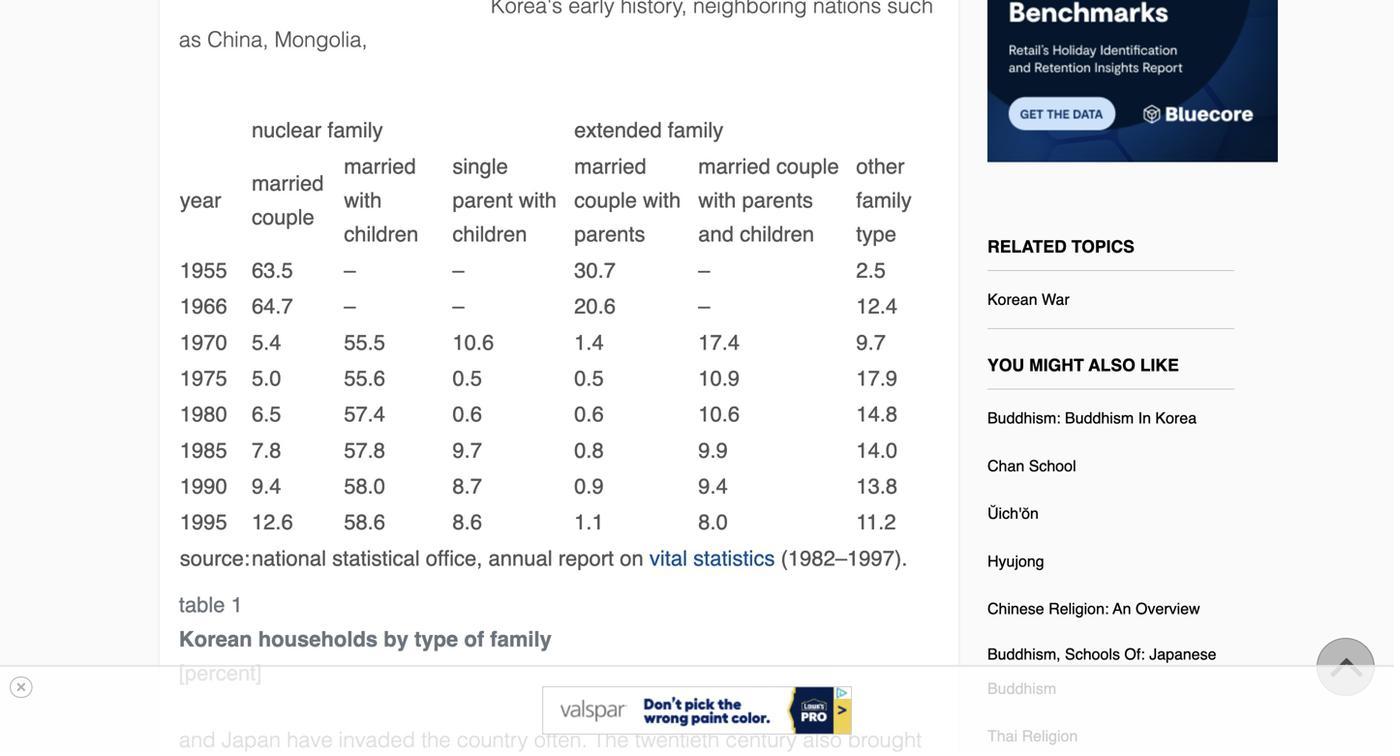 Task type: vqa. For each thing, say whether or not it's contained in the screenshot.


Task type: describe. For each thing, give the bounding box(es) containing it.
table 1 korean households by type of family [percent]
[[179, 593, 552, 686]]

chan
[[988, 457, 1025, 475]]

with for married couple with parents
[[643, 188, 681, 213]]

chan school
[[988, 457, 1076, 475]]

55.5
[[344, 330, 385, 355]]

nuclear
[[252, 118, 322, 142]]

married for married couple with parents and children
[[698, 154, 771, 178]]

and inside and japan have invaded the country often. the twentieth century also brought
[[179, 728, 216, 753]]

couple for married couple with parents
[[574, 188, 637, 213]]

married couple
[[252, 171, 324, 230]]

of
[[464, 627, 484, 652]]

households
[[258, 627, 378, 652]]

1975
[[180, 366, 227, 391]]

parents for married couple with parents and children
[[742, 188, 813, 213]]

schools
[[1065, 646, 1120, 664]]

5.0
[[252, 366, 281, 391]]

57.4
[[344, 402, 385, 427]]

report
[[558, 546, 614, 571]]

17.9
[[856, 366, 898, 391]]

extended family
[[574, 118, 724, 142]]

century
[[726, 728, 797, 753]]

family for nuclear
[[328, 118, 383, 142]]

married couple with parents and children
[[698, 154, 839, 247]]

an
[[1113, 600, 1132, 618]]

8.0
[[698, 510, 728, 535]]

topics
[[1072, 237, 1135, 256]]

1990
[[180, 474, 227, 499]]

1966
[[180, 294, 227, 319]]

statistical
[[332, 546, 420, 571]]

family for other
[[856, 188, 912, 213]]

8.6
[[453, 510, 482, 535]]

other family type
[[856, 154, 912, 247]]

buddhism: buddhism in korea link
[[988, 402, 1197, 442]]

8.7
[[453, 474, 482, 499]]

vital
[[650, 546, 688, 571]]

1970
[[180, 330, 227, 355]]

thai
[[988, 727, 1018, 745]]

2 0.6 from the left
[[574, 402, 604, 427]]

related topics
[[988, 237, 1135, 256]]

1985
[[180, 438, 227, 463]]

ŭich'ŏn
[[988, 505, 1039, 523]]

30.7
[[574, 258, 616, 283]]

japan
[[222, 728, 281, 753]]

0 vertical spatial korean
[[988, 290, 1038, 308]]

chinese religion: an overview
[[988, 600, 1200, 618]]

1 9.4 from the left
[[252, 474, 281, 499]]

like
[[1140, 356, 1179, 375]]

children inside married couple with parents and children
[[740, 222, 814, 247]]

9.9
[[698, 438, 728, 463]]

0 horizontal spatial 10.6
[[453, 330, 494, 355]]

1980
[[180, 402, 227, 427]]

with for single parent with children
[[519, 188, 557, 213]]

family for extended
[[668, 118, 724, 142]]

1 0.5 from the left
[[453, 366, 482, 391]]

often.
[[534, 728, 587, 753]]

year
[[180, 188, 221, 213]]

you might also like
[[988, 356, 1179, 375]]

couple for married couple
[[252, 205, 315, 230]]

0 horizontal spatial advertisement region
[[542, 687, 852, 735]]

chinese religion: an overview link
[[988, 592, 1200, 633]]

overview
[[1136, 600, 1200, 618]]

1.1
[[574, 510, 604, 535]]

with inside married with children
[[344, 188, 382, 213]]

in
[[1138, 409, 1151, 427]]

buddhism, schools of: japanese buddhism link
[[988, 638, 1235, 713]]

the
[[593, 728, 629, 753]]

parent
[[453, 188, 513, 213]]

of:
[[1125, 646, 1145, 664]]

school
[[1029, 457, 1076, 475]]

table
[[179, 593, 225, 617]]

annual
[[489, 546, 553, 571]]

1 0.6 from the left
[[453, 402, 482, 427]]

religion
[[1022, 727, 1078, 745]]

14.8
[[856, 402, 898, 427]]

5.4
[[252, 330, 281, 355]]

2 9.4 from the left
[[698, 474, 728, 499]]

12.4
[[856, 294, 898, 319]]



Task type: locate. For each thing, give the bounding box(es) containing it.
1 vertical spatial advertisement region
[[542, 687, 852, 735]]

married for married couple
[[252, 171, 324, 195]]

married inside married couple with parents
[[574, 154, 647, 178]]

also
[[1089, 356, 1136, 375]]

14.0
[[856, 438, 898, 463]]

1 children from the left
[[344, 222, 419, 247]]

korean up '[percent]'
[[179, 627, 252, 652]]

couple for married couple with parents and children
[[777, 154, 839, 178]]

55.6
[[344, 366, 385, 391]]

with right married couple with parents
[[698, 188, 736, 213]]

buddhism down buddhism,
[[988, 680, 1057, 698]]

brought
[[848, 728, 922, 753]]

with right married couple
[[344, 188, 382, 213]]

9.4
[[252, 474, 281, 499], [698, 474, 728, 499]]

the
[[421, 728, 451, 753]]

2 with from the left
[[519, 188, 557, 213]]

children inside single parent with children
[[453, 222, 527, 247]]

single
[[453, 154, 508, 178]]

58.6
[[344, 510, 385, 535]]

9.4 down 7.8
[[252, 474, 281, 499]]

advertisement region
[[988, 0, 1278, 162], [542, 687, 852, 735]]

children
[[344, 222, 419, 247], [453, 222, 527, 247], [740, 222, 814, 247]]

family inside table 1 korean households by type of family [percent]
[[490, 627, 552, 652]]

0 vertical spatial buddhism
[[1065, 409, 1134, 427]]

(1982–1997).
[[781, 546, 908, 571]]

0 horizontal spatial couple
[[252, 205, 315, 230]]

with inside married couple with parents and children
[[698, 188, 736, 213]]

6.5
[[252, 402, 281, 427]]

0 vertical spatial type
[[856, 222, 897, 247]]

have
[[287, 728, 333, 753]]

1 with from the left
[[344, 188, 382, 213]]

1 horizontal spatial 9.7
[[856, 330, 886, 355]]

0 horizontal spatial 9.7
[[453, 438, 482, 463]]

and japan have invaded the country often. the twentieth century also brought
[[179, 728, 922, 754]]

0 vertical spatial parents
[[742, 188, 813, 213]]

0 vertical spatial and
[[698, 222, 734, 247]]

1 horizontal spatial couple
[[574, 188, 637, 213]]

×
[[15, 677, 27, 698]]

1 horizontal spatial korean
[[988, 290, 1038, 308]]

might
[[1029, 356, 1084, 375]]

0.6 up 8.7
[[453, 402, 482, 427]]

and inside married couple with parents and children
[[698, 222, 734, 247]]

korean war link
[[988, 283, 1070, 324]]

0 vertical spatial advertisement region
[[988, 0, 1278, 162]]

hyujong
[[988, 552, 1045, 570]]

9.7 up 8.7
[[453, 438, 482, 463]]

with inside married couple with parents
[[643, 188, 681, 213]]

–
[[344, 258, 356, 283], [453, 258, 464, 283], [698, 258, 710, 283], [344, 294, 356, 319], [453, 294, 464, 319], [698, 294, 710, 319]]

couple inside married couple with parents and children
[[777, 154, 839, 178]]

63.5
[[252, 258, 293, 283]]

11.2
[[856, 510, 896, 535]]

parents for married couple with parents
[[574, 222, 645, 247]]

buddhism left in
[[1065, 409, 1134, 427]]

type up 2.5 at right top
[[856, 222, 897, 247]]

type inside table 1 korean households by type of family [percent]
[[415, 627, 458, 652]]

0 horizontal spatial 0.5
[[453, 366, 482, 391]]

1 horizontal spatial advertisement region
[[988, 0, 1278, 162]]

source:
[[180, 546, 250, 571]]

1
[[231, 593, 243, 617]]

and left japan
[[179, 728, 216, 753]]

2 horizontal spatial couple
[[777, 154, 839, 178]]

1 vertical spatial korean
[[179, 627, 252, 652]]

korean war
[[988, 290, 1070, 308]]

0 vertical spatial 10.6
[[453, 330, 494, 355]]

married down extended family
[[698, 154, 771, 178]]

ŭich'ŏn link
[[988, 497, 1039, 538]]

buddhism: buddhism in korea
[[988, 409, 1197, 427]]

0 horizontal spatial 9.4
[[252, 474, 281, 499]]

20.6
[[574, 294, 616, 319]]

9.7
[[856, 330, 886, 355], [453, 438, 482, 463]]

1995
[[180, 510, 227, 535]]

war
[[1042, 290, 1070, 308]]

1 vertical spatial buddhism
[[988, 680, 1057, 698]]

invaded
[[339, 728, 415, 753]]

1955
[[180, 258, 227, 283]]

nuclear family
[[252, 118, 383, 142]]

by
[[384, 627, 409, 652]]

married with children
[[344, 154, 419, 247]]

4 with from the left
[[698, 188, 736, 213]]

type left of at the left of page
[[415, 627, 458, 652]]

thai religion
[[988, 727, 1078, 745]]

9.4 up 8.0
[[698, 474, 728, 499]]

0 horizontal spatial type
[[415, 627, 458, 652]]

couple up the 63.5 at top left
[[252, 205, 315, 230]]

with right parent
[[519, 188, 557, 213]]

2.5
[[856, 258, 886, 283]]

13.8
[[856, 474, 898, 499]]

1 vertical spatial parents
[[574, 222, 645, 247]]

1 horizontal spatial 10.6
[[698, 402, 740, 427]]

[percent]
[[179, 661, 262, 686]]

1 vertical spatial 10.6
[[698, 402, 740, 427]]

0 horizontal spatial children
[[344, 222, 419, 247]]

religion:
[[1049, 600, 1109, 618]]

10.9
[[698, 366, 740, 391]]

parents inside married couple with parents
[[574, 222, 645, 247]]

1 horizontal spatial children
[[453, 222, 527, 247]]

0 horizontal spatial korean
[[179, 627, 252, 652]]

married down the 'nuclear family'
[[344, 154, 416, 178]]

family
[[328, 118, 383, 142], [668, 118, 724, 142], [856, 188, 912, 213], [490, 627, 552, 652]]

buddhism inside buddhism, schools of: japanese buddhism
[[988, 680, 1057, 698]]

1 horizontal spatial parents
[[742, 188, 813, 213]]

with down extended family
[[643, 188, 681, 213]]

0 horizontal spatial buddhism
[[988, 680, 1057, 698]]

married down nuclear
[[252, 171, 324, 195]]

1 vertical spatial type
[[415, 627, 458, 652]]

married for married couple with parents
[[574, 154, 647, 178]]

family right nuclear
[[328, 118, 383, 142]]

and right married couple with parents
[[698, 222, 734, 247]]

couple up 30.7
[[574, 188, 637, 213]]

0.6 up 0.8
[[574, 402, 604, 427]]

country
[[457, 728, 528, 753]]

64.7
[[252, 294, 293, 319]]

1 horizontal spatial buddhism
[[1065, 409, 1134, 427]]

3 children from the left
[[740, 222, 814, 247]]

1 horizontal spatial and
[[698, 222, 734, 247]]

thai religion link
[[988, 720, 1078, 754]]

korean left war
[[988, 290, 1038, 308]]

58.0
[[344, 474, 385, 499]]

3 with from the left
[[643, 188, 681, 213]]

source: national statistical office, annual report on vital statistics (1982–1997).
[[180, 546, 908, 571]]

on
[[620, 546, 644, 571]]

1 horizontal spatial 0.6
[[574, 402, 604, 427]]

2 0.5 from the left
[[574, 366, 604, 391]]

0 vertical spatial 9.7
[[856, 330, 886, 355]]

type
[[856, 222, 897, 247], [415, 627, 458, 652]]

0 horizontal spatial 0.6
[[453, 402, 482, 427]]

vital statistics link
[[650, 546, 775, 571]]

1 vertical spatial 9.7
[[453, 438, 482, 463]]

married inside married with children
[[344, 154, 416, 178]]

national
[[252, 546, 326, 571]]

0.9
[[574, 474, 604, 499]]

2 children from the left
[[453, 222, 527, 247]]

married inside married couple with parents and children
[[698, 154, 771, 178]]

korean inside table 1 korean households by type of family [percent]
[[179, 627, 252, 652]]

9.7 up 17.9
[[856, 330, 886, 355]]

also
[[803, 728, 842, 753]]

with for married couple with parents and children
[[698, 188, 736, 213]]

couple left other
[[777, 154, 839, 178]]

2 horizontal spatial children
[[740, 222, 814, 247]]

other
[[856, 154, 905, 178]]

1 horizontal spatial type
[[856, 222, 897, 247]]

family right extended
[[668, 118, 724, 142]]

1 vertical spatial and
[[179, 728, 216, 753]]

17.4
[[698, 330, 740, 355]]

you
[[988, 356, 1025, 375]]

and
[[698, 222, 734, 247], [179, 728, 216, 753]]

single parent with children
[[453, 154, 557, 247]]

hyujong link
[[988, 545, 1045, 585]]

chinese
[[988, 600, 1045, 618]]

0.8
[[574, 438, 604, 463]]

married for married with children
[[344, 154, 416, 178]]

1 horizontal spatial 0.5
[[574, 366, 604, 391]]

parents
[[742, 188, 813, 213], [574, 222, 645, 247]]

type inside other family type
[[856, 222, 897, 247]]

couple inside married couple with parents
[[574, 188, 637, 213]]

1 horizontal spatial 9.4
[[698, 474, 728, 499]]

buddhism
[[1065, 409, 1134, 427], [988, 680, 1057, 698]]

statistics
[[693, 546, 775, 571]]

family right of at the left of page
[[490, 627, 552, 652]]

7.8
[[252, 438, 281, 463]]

office,
[[426, 546, 483, 571]]

with
[[344, 188, 382, 213], [519, 188, 557, 213], [643, 188, 681, 213], [698, 188, 736, 213]]

1.4
[[574, 330, 604, 355]]

married down extended
[[574, 154, 647, 178]]

family down other
[[856, 188, 912, 213]]

couple inside married couple
[[252, 205, 315, 230]]

parents inside married couple with parents and children
[[742, 188, 813, 213]]

married
[[344, 154, 416, 178], [574, 154, 647, 178], [698, 154, 771, 178], [252, 171, 324, 195]]

with inside single parent with children
[[519, 188, 557, 213]]

buddhism:
[[988, 409, 1061, 427]]

0.5
[[453, 366, 482, 391], [574, 366, 604, 391]]

0 horizontal spatial and
[[179, 728, 216, 753]]

0 horizontal spatial parents
[[574, 222, 645, 247]]

korean
[[988, 290, 1038, 308], [179, 627, 252, 652]]



